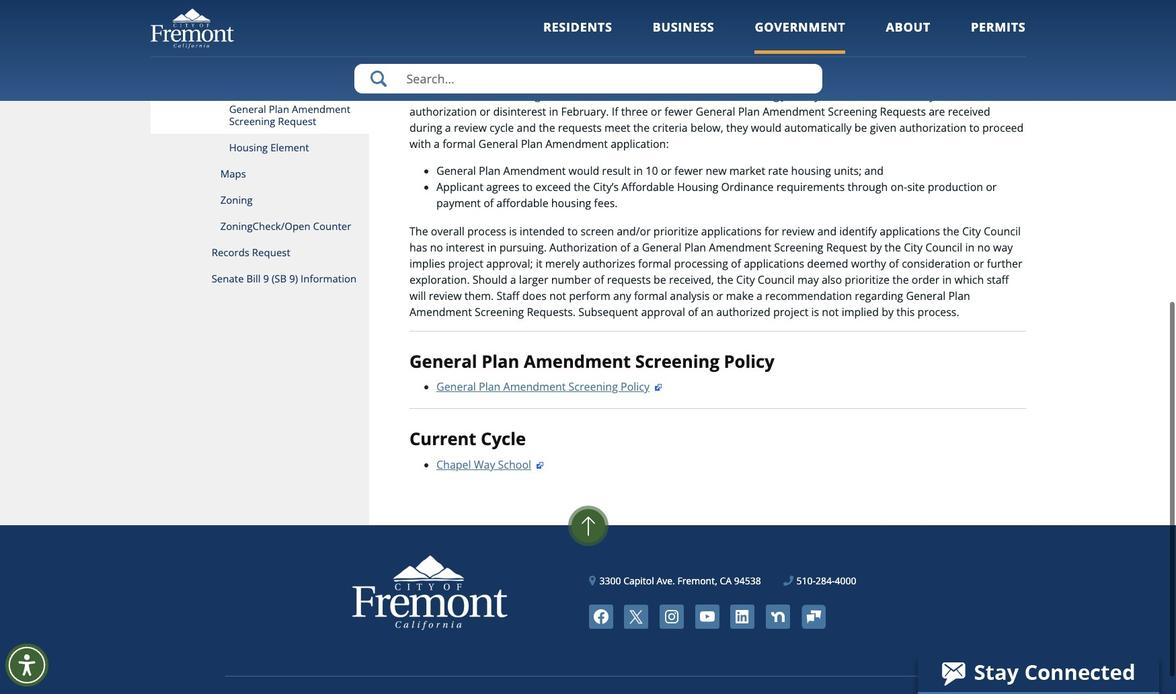 Task type: vqa. For each thing, say whether or not it's contained in the screenshot.
i want to... click to begin
no



Task type: describe. For each thing, give the bounding box(es) containing it.
to down june
[[980, 56, 990, 70]]

records request link
[[150, 239, 369, 266]]

current cycle
[[410, 427, 526, 451]]

affordable inside general plan amendment would result in 10 or fewer new market rate housing units; and applicant agrees to exceed the city's affordable housing ordinance requirements through on-site production or payment of affordable housing fees.
[[497, 196, 549, 210]]

to left proceed
[[970, 120, 980, 135]]

for up proceed
[[978, 88, 992, 103]]

or right production
[[986, 179, 997, 194]]

application:
[[611, 136, 669, 151]]

0 vertical spatial forwarded
[[508, 56, 561, 70]]

1 vertical spatial would
[[751, 120, 782, 135]]

be left given
[[855, 120, 867, 135]]

a right make
[[757, 288, 763, 303]]

1 vertical spatial during
[[747, 88, 779, 103]]

intended
[[520, 224, 565, 239]]

1 horizontal spatial use
[[774, 0, 792, 6]]

amendment up residents
[[577, 0, 639, 6]]

amendment up the general plan amendment screening policy 'link'
[[524, 350, 631, 373]]

the up 'application:' on the top right
[[633, 120, 650, 135]]

information
[[301, 272, 357, 285]]

general plan amendment would result in 10 or fewer new market rate housing units; and applicant agrees to exceed the city's affordable housing ordinance requirements through on-site production or payment of affordable housing fees.
[[437, 163, 997, 210]]

3300 capitol ave. fremont, ca 94538
[[600, 574, 761, 587]]

1 vertical spatial residential
[[757, 23, 810, 38]]

will down the 100%
[[474, 56, 490, 70]]

staff
[[987, 272, 1009, 287]]

1 mixed- from the left
[[585, 7, 620, 22]]

the up worthy
[[885, 240, 901, 255]]

authorize
[[699, 0, 747, 6]]

1 vertical spatial prioritize
[[845, 272, 890, 287]]

housing element link
[[150, 135, 369, 161]]

0 vertical spatial are
[[811, 7, 827, 22]]

february.
[[561, 104, 609, 119]]

0 horizontal spatial planning
[[497, 88, 541, 103]]

request inside the overall process is intended to screen and/or prioritize applications for review and identify applications the city council has no interest in pursuing. authorization of a general plan amendment screening request by the city council in no way implies project approval; it merely authorizes formal processing of applications deemed worthy of consideration or further exploration. should a larger number of requests be received, the city council may also prioritize the order in which staff will review them. staff does not perform any formal analysis or make a recommendation regarding general plan amendment screening requests. subsequent approval of an authorized project is not implied by this process.
[[826, 240, 867, 255]]

larger
[[519, 272, 549, 287]]

the down residents link
[[577, 56, 593, 70]]

given
[[870, 120, 897, 135]]

0 horizontal spatial not
[[549, 288, 566, 303]]

of inside general plan amendment would result in 10 or fewer new market rate housing units; and applicant agrees to exceed the city's affordable housing ordinance requirements through on-site production or payment of affordable housing fees.
[[484, 196, 494, 210]]

2 horizontal spatial authorization
[[900, 120, 967, 135]]

zoningcheck/open counter link
[[150, 213, 369, 239]]

to down residents link
[[564, 56, 574, 70]]

council up "way"
[[984, 224, 1021, 239]]

0 horizontal spatial policy.
[[583, 39, 614, 54]]

residents
[[543, 19, 612, 35]]

0 horizontal spatial authorization
[[410, 104, 477, 119]]

2 horizontal spatial use
[[837, 23, 855, 38]]

plan inside general plan amendment would result in 10 or fewer new market rate housing units; and applicant agrees to exceed the city's affordable housing ordinance requirements through on-site production or payment of affordable housing fees.
[[479, 163, 501, 178]]

has
[[410, 240, 427, 255]]

in down (e.g.,
[[941, 56, 950, 70]]

for up if
[[608, 88, 623, 103]]

applications up processing
[[701, 224, 762, 239]]

and inside general plan amendment would result in 10 or fewer new market rate housing units; and applicant agrees to exceed the city's affordable housing ordinance requirements through on-site production or payment of affordable housing fees.
[[865, 163, 884, 178]]

in down the consideration
[[943, 272, 952, 287]]

footer my icon image
[[801, 605, 826, 629]]

and up change in the right top of the page
[[640, 7, 659, 22]]

amendment inside 'general plan amendment screening request'
[[292, 102, 350, 116]]

perform
[[569, 288, 611, 303]]

0 vertical spatial authorization
[[488, 72, 556, 87]]

3300
[[600, 574, 621, 587]]

chapel way school
[[437, 457, 531, 472]]

0 vertical spatial received
[[916, 39, 959, 54]]

plan up cycle
[[479, 380, 501, 394]]

and right august
[[919, 56, 938, 70]]

january
[[782, 88, 820, 103]]

in down process
[[487, 240, 497, 255]]

1 horizontal spatial policy
[[724, 350, 775, 373]]

a left change in the right top of the page
[[640, 23, 646, 38]]

to down "commercial)"
[[465, 88, 475, 103]]

2 vertical spatial received
[[948, 104, 991, 119]]

worthy
[[851, 256, 886, 271]]

deemed
[[807, 256, 849, 271]]

to inside the overall process is intended to screen and/or prioritize applications for review and identify applications the city council has no interest in pursuing. authorization of a general plan amendment screening request by the city council in no way implies project approval; it merely authorizes formal processing of applications deemed worthy of consideration or further exploration. should a larger number of requests be received, the city council may also prioritize the order in which staff will review them. staff does not perform any formal analysis or make a recommendation regarding general plan amendment screening requests. subsequent approval of an authorized project is not implied by this process.
[[568, 224, 578, 239]]

requests down february.
[[558, 120, 602, 135]]

request inside 'general plan amendment screening request'
[[278, 114, 316, 128]]

fewer inside general plan amendment would result in 10 or fewer new market rate housing units; and applicant agrees to exceed the city's affordable housing ordinance requirements through on-site production or payment of affordable housing fees.
[[675, 163, 703, 178]]

projects
[[410, 0, 450, 6]]

screen
[[581, 224, 614, 239]]

the up the consideration
[[943, 224, 960, 239]]

0 horizontal spatial project
[[448, 256, 483, 271]]

map
[[795, 0, 817, 6]]

received,
[[669, 272, 714, 287]]

to inside general plan amendment would result in 10 or fewer new market rate housing units; and applicant agrees to exceed the city's affordable housing ordinance requirements through on-site production or payment of affordable housing fees.
[[523, 179, 533, 194]]

(sb
[[272, 272, 287, 285]]

overall
[[431, 224, 465, 239]]

changes
[[820, 0, 861, 6]]

for down consider
[[707, 56, 722, 70]]

automatically
[[785, 120, 852, 135]]

0 horizontal spatial their
[[626, 88, 649, 103]]

senate bill 9 (sb 9) information
[[212, 272, 357, 285]]

november
[[839, 72, 892, 87]]

1 horizontal spatial land
[[813, 23, 835, 38]]

amendment down january
[[763, 104, 825, 119]]

in up 'three'
[[628, 72, 637, 87]]

2 vertical spatial each
[[923, 72, 947, 87]]

analysis
[[670, 288, 710, 303]]

0 horizontal spatial is
[[509, 224, 517, 239]]

interest
[[446, 240, 485, 255]]

plan up including
[[552, 0, 574, 6]]

does
[[522, 288, 547, 303]]

0 vertical spatial disinterest
[[572, 72, 625, 87]]

designations
[[858, 23, 922, 38]]

amendment up processing
[[709, 240, 772, 255]]

or up an
[[713, 288, 723, 303]]

between
[[688, 23, 731, 38]]

1 horizontal spatial not
[[822, 304, 839, 319]]

in left february.
[[549, 104, 558, 119]]

a left cycle
[[445, 120, 451, 135]]

june
[[976, 39, 998, 54]]

city down change in the right top of the page
[[639, 39, 657, 54]]

from
[[534, 39, 559, 54]]

284-
[[816, 574, 835, 587]]

for inside the overall process is intended to screen and/or prioritize applications for review and identify applications the city council has no interest in pursuing. authorization of a general plan amendment screening request by the city council in no way implies project approval; it merely authorizes formal processing of applications deemed worthy of consideration or further exploration. should a larger number of requests be received, the city council may also prioritize the order in which staff will review them. staff does not perform any formal analysis or make a recommendation regarding general plan amendment screening requests. subsequent approval of an authorized project is not implied by this process.
[[765, 224, 779, 239]]

should
[[473, 272, 508, 287]]

zoningcheck/open
[[220, 219, 311, 233]]

to right industrial
[[1001, 23, 1011, 38]]

this inside the overall process is intended to screen and/or prioritize applications for review and identify applications the city council has no interest in pursuing. authorization of a general plan amendment screening request by the city council in no way implies project approval; it merely authorizes formal processing of applications deemed worthy of consideration or further exploration. should a larger number of requests be received, the city council may also prioritize the order in which staff will review them. staff does not perform any formal analysis or make a recommendation regarding general plan amendment screening requests. subsequent approval of an authorized project is not implied by this process.
[[897, 304, 915, 319]]

be down june
[[993, 72, 1006, 87]]

units;
[[834, 163, 862, 178]]

pursuing.
[[499, 240, 547, 255]]

cycle
[[481, 427, 526, 451]]

of down august
[[910, 72, 920, 87]]

which
[[955, 272, 984, 287]]

0 horizontal spatial commission
[[544, 88, 605, 103]]

result
[[602, 163, 631, 178]]

the left order
[[893, 272, 909, 287]]

1 vertical spatial use
[[620, 7, 638, 22]]

the inside general plan amendment would result in 10 or fewer new market rate housing units; and applicant agrees to exceed the city's affordable housing ordinance requirements through on-site production or payment of affordable housing fees.
[[574, 179, 590, 194]]

1 vertical spatial are
[[474, 39, 491, 54]]

plan up they
[[738, 104, 760, 119]]

council down "commercial)"
[[431, 72, 468, 87]]

510-
[[797, 574, 816, 587]]

year.
[[827, 39, 852, 54]]

the up cycle
[[478, 88, 494, 103]]

by down industrial
[[961, 39, 973, 54]]

0 horizontal spatial all
[[701, 72, 713, 87]]

may
[[798, 272, 819, 287]]

fremont,
[[678, 574, 718, 587]]

0 horizontal spatial that
[[642, 0, 663, 6]]

to up requests
[[884, 88, 894, 103]]

the up make
[[717, 272, 734, 287]]

by down regarding
[[882, 304, 894, 319]]

twice
[[772, 39, 798, 54]]

be inside the overall process is intended to screen and/or prioritize applications for review and identify applications the city council has no interest in pursuing. authorization of a general plan amendment screening request by the city council in no way implies project approval; it merely authorizes formal processing of applications deemed worthy of consideration or further exploration. should a larger number of requests be received, the city council may also prioritize the order in which staff will review them. staff does not perform any formal analysis or make a recommendation regarding general plan amendment screening requests. subsequent approval of an authorized project is not implied by this process.
[[654, 272, 666, 287]]

1 vertical spatial formal
[[638, 256, 671, 271]]

2 propose from the left
[[595, 23, 637, 38]]

be down exempt
[[493, 56, 506, 70]]

0 vertical spatial land
[[749, 0, 771, 6]]

0 vertical spatial each
[[801, 39, 825, 54]]

1 vertical spatial each
[[422, 56, 446, 70]]

or down including
[[582, 23, 593, 38]]

by down year. on the right top of the page
[[824, 72, 836, 87]]

of left an
[[688, 304, 698, 319]]

or up which
[[974, 256, 984, 271]]

0 vertical spatial commission
[[642, 56, 704, 70]]

affordable
[[622, 179, 674, 194]]

of up perform
[[594, 272, 604, 287]]

non-
[[734, 23, 757, 38]]

plan up exceed at left top
[[521, 136, 543, 151]]

council up the consideration
[[926, 240, 963, 255]]

(e.g.,
[[924, 23, 948, 38]]

development,
[[465, 7, 534, 22]]

for down the 100%
[[471, 72, 485, 87]]

with
[[410, 136, 431, 151]]

general plan amendment screening request link
[[150, 96, 369, 135]]

counter
[[313, 219, 351, 233]]

city down production
[[962, 224, 981, 239]]

1 horizontal spatial is
[[811, 304, 819, 319]]

order
[[912, 272, 940, 287]]

industrial
[[951, 23, 998, 38]]

the right cycle
[[539, 120, 555, 135]]

rate inside projects requiring a general plan amendment that would authorize land use map changes to allow additional market rate residential development, including mixed-use and mixed-income developments are subject to this policy. applications that propose 100% affordable housing or propose a change between non-residential land use designations (e.g., industrial to commercial) are exempt from this policy. the city will consider requests twice each year. all requests received by june 15 of each year will be forwarded to the planning commission for their recommendations during august and in turn, to the city council for authorization or disinterest in september. all applications received by november 15 of each year will be forwarded to the planning commission for their recommendations during january and in turn, to the city council for authorization or disinterest in february. if three or fewer general plan amendment screening requests are received during a review cycle and the requests meet the criteria below, they would automatically be given authorization to proceed with a formal general plan amendment application:
[[998, 0, 1018, 6]]

exempt
[[493, 39, 531, 54]]

it
[[536, 256, 543, 271]]

the inside projects requiring a general plan amendment that would authorize land use map changes to allow additional market rate residential development, including mixed-use and mixed-income developments are subject to this policy. applications that propose 100% affordable housing or propose a change between non-residential land use designations (e.g., industrial to commercial) are exempt from this policy. the city will consider requests twice each year. all requests received by june 15 of each year will be forwarded to the planning commission for their recommendations during august and in turn, to the city council for authorization or disinterest in september. all applications received by november 15 of each year will be forwarded to the planning commission for their recommendations during january and in turn, to the city council for authorization or disinterest in february. if three or fewer general plan amendment screening requests are received during a review cycle and the requests meet the criteria below, they would automatically be given authorization to proceed with a formal general plan amendment application:
[[617, 39, 636, 54]]

0 vertical spatial during
[[845, 56, 878, 70]]

or up criteria
[[651, 104, 662, 119]]

1 horizontal spatial recommendations
[[751, 56, 843, 70]]

applications up the consideration
[[880, 224, 940, 239]]

payment
[[437, 196, 481, 210]]

element
[[270, 141, 309, 154]]

senate bill 9 (sb 9) information link
[[150, 266, 369, 292]]

requests
[[880, 104, 926, 119]]

1 vertical spatial project
[[773, 304, 809, 319]]

0 vertical spatial residential
[[410, 7, 462, 22]]

rate inside general plan amendment would result in 10 or fewer new market rate housing units; and applicant agrees to exceed the city's affordable housing ordinance requirements through on-site production or payment of affordable housing fees.
[[768, 163, 789, 178]]

1 horizontal spatial all
[[855, 39, 867, 54]]

allow
[[877, 0, 903, 6]]

to left the allow
[[864, 0, 874, 6]]

0 vertical spatial this
[[882, 7, 900, 22]]

council left may
[[758, 272, 795, 287]]

any
[[613, 288, 631, 303]]

exploration.
[[410, 272, 470, 287]]

permits
[[971, 19, 1026, 35]]

regarding
[[855, 288, 903, 303]]

the overall process is intended to screen and/or prioritize applications for review and identify applications the city council has no interest in pursuing. authorization of a general plan amendment screening request by the city council in no way implies project approval; it merely authorizes formal processing of applications deemed worthy of consideration or further exploration. should a larger number of requests be received, the city council may also prioritize the order in which staff will review them. staff does not perform any formal analysis or make a recommendation regarding general plan amendment screening requests. subsequent approval of an authorized project is not implied by this process.
[[410, 224, 1023, 319]]

a right with
[[434, 136, 440, 151]]

will down change in the right top of the page
[[660, 39, 677, 54]]

0 horizontal spatial prioritize
[[654, 224, 699, 239]]

consideration
[[902, 256, 971, 271]]

94538
[[734, 574, 761, 587]]

0 horizontal spatial during
[[410, 120, 442, 135]]

below,
[[691, 120, 724, 135]]

0 vertical spatial planning
[[596, 56, 640, 70]]

2 vertical spatial housing
[[551, 196, 591, 210]]

plan down which
[[949, 288, 970, 303]]

fees.
[[594, 196, 618, 210]]

footer tw icon image
[[624, 605, 649, 629]]

of right worthy
[[889, 256, 899, 271]]

the down june
[[993, 56, 1009, 70]]

stay connected image
[[918, 654, 1158, 692]]



Task type: locate. For each thing, give the bounding box(es) containing it.
9
[[263, 272, 269, 285]]

affordable down the agrees
[[497, 196, 549, 210]]

developments
[[736, 7, 808, 22]]

0 vertical spatial not
[[549, 288, 566, 303]]

0 horizontal spatial recommendations
[[652, 88, 744, 103]]

or down from
[[558, 72, 569, 87]]

market inside general plan amendment would result in 10 or fewer new market rate housing units; and applicant agrees to exceed the city's affordable housing ordinance requirements through on-site production or payment of affordable housing fees.
[[730, 163, 765, 178]]

a
[[501, 0, 507, 6], [640, 23, 646, 38], [445, 120, 451, 135], [434, 136, 440, 151], [633, 240, 639, 255], [510, 272, 516, 287], [757, 288, 763, 303]]

mixed- up change in the right top of the page
[[662, 7, 697, 22]]

housing up requirements
[[791, 163, 831, 178]]

exceed
[[536, 179, 571, 194]]

business link
[[653, 19, 715, 54]]

land up year. on the right top of the page
[[813, 23, 835, 38]]

not down recommendation
[[822, 304, 839, 319]]

merely
[[545, 256, 580, 271]]

2 vertical spatial use
[[837, 23, 855, 38]]

footer yt icon image
[[695, 605, 719, 629]]

0 horizontal spatial year
[[449, 56, 471, 70]]

general inside general plan amendment would result in 10 or fewer new market rate housing units; and applicant agrees to exceed the city's affordable housing ordinance requirements through on-site production or payment of affordable housing fees.
[[437, 163, 476, 178]]

further
[[987, 256, 1023, 271]]

0 vertical spatial policy.
[[903, 7, 935, 22]]

1 horizontal spatial authorization
[[488, 72, 556, 87]]

fewer up criteria
[[665, 104, 693, 119]]

approval
[[641, 304, 685, 319]]

propose
[[410, 23, 451, 38], [595, 23, 637, 38]]

during
[[845, 56, 878, 70], [747, 88, 779, 103], [410, 120, 442, 135]]

1 vertical spatial commission
[[544, 88, 605, 103]]

are
[[811, 7, 827, 22], [474, 39, 491, 54], [929, 104, 945, 119]]

1 horizontal spatial their
[[724, 56, 748, 70]]

recommendation
[[765, 288, 852, 303]]

amendment down february.
[[546, 136, 608, 151]]

records request
[[212, 245, 290, 259]]

september.
[[640, 72, 698, 87]]

and right cycle
[[517, 120, 536, 135]]

request inside records request link
[[252, 245, 290, 259]]

0 vertical spatial that
[[642, 0, 663, 6]]

0 vertical spatial turn,
[[953, 56, 977, 70]]

the up requests
[[897, 88, 914, 103]]

1 horizontal spatial project
[[773, 304, 809, 319]]

0 vertical spatial formal
[[443, 136, 476, 151]]

project down recommendation
[[773, 304, 809, 319]]

residential up twice
[[757, 23, 810, 38]]

additional
[[906, 0, 956, 6]]

subject
[[830, 7, 866, 22]]

by up worthy
[[870, 240, 882, 255]]

would
[[665, 0, 696, 6], [751, 120, 782, 135], [569, 163, 599, 178]]

1 horizontal spatial prioritize
[[845, 272, 890, 287]]

applications up may
[[744, 256, 804, 271]]

1 vertical spatial disinterest
[[493, 104, 546, 119]]

they
[[726, 120, 748, 135]]

1 horizontal spatial 15
[[1001, 39, 1013, 54]]

senate
[[212, 272, 244, 285]]

0 vertical spatial market
[[959, 0, 995, 6]]

authorizes
[[583, 256, 635, 271]]

market
[[959, 0, 995, 6], [730, 163, 765, 178]]

0 horizontal spatial turn,
[[857, 88, 881, 103]]

plan up processing
[[685, 240, 706, 255]]

land
[[749, 0, 771, 6], [813, 23, 835, 38]]

housing inside general plan amendment would result in 10 or fewer new market rate housing units; and applicant agrees to exceed the city's affordable housing ordinance requirements through on-site production or payment of affordable housing fees.
[[677, 179, 719, 194]]

make
[[726, 288, 754, 303]]

be left received,
[[654, 272, 666, 287]]

forwarded down from
[[508, 56, 561, 70]]

of down the agrees
[[484, 196, 494, 210]]

0 horizontal spatial would
[[569, 163, 599, 178]]

plan inside 'general plan amendment screening request'
[[269, 102, 289, 116]]

1 vertical spatial review
[[782, 224, 815, 239]]

amendment inside general plan amendment would result in 10 or fewer new market rate housing units; and applicant agrees to exceed the city's affordable housing ordinance requirements through on-site production or payment of affordable housing fees.
[[503, 163, 566, 178]]

plan up the general plan amendment screening policy 'link'
[[482, 350, 519, 373]]

amendment down exploration.
[[410, 304, 472, 319]]

council down industrial
[[938, 88, 975, 103]]

zoning
[[220, 193, 253, 206]]

authorized
[[716, 304, 771, 319]]

policy. down additional
[[903, 7, 935, 22]]

1 horizontal spatial forwarded
[[508, 56, 561, 70]]

applicant
[[437, 179, 483, 194]]

0 vertical spatial would
[[665, 0, 696, 6]]

commercial)
[[410, 39, 471, 54]]

1 horizontal spatial each
[[801, 39, 825, 54]]

housing inside projects requiring a general plan amendment that would authorize land use map changes to allow additional market rate residential development, including mixed-use and mixed-income developments are subject to this policy. applications that propose 100% affordable housing or propose a change between non-residential land use designations (e.g., industrial to commercial) are exempt from this policy. the city will consider requests twice each year. all requests received by june 15 of each year will be forwarded to the planning commission for their recommendations during august and in turn, to the city council for authorization or disinterest in september. all applications received by november 15 of each year will be forwarded to the planning commission for their recommendations during january and in turn, to the city council for authorization or disinterest in february. if three or fewer general plan amendment screening requests are received during a review cycle and the requests meet the criteria below, they would automatically be given authorization to proceed with a formal general plan amendment application:
[[539, 23, 579, 38]]

0 vertical spatial fewer
[[665, 104, 693, 119]]

plan
[[552, 0, 574, 6], [269, 102, 289, 116], [738, 104, 760, 119], [521, 136, 543, 151], [479, 163, 501, 178], [685, 240, 706, 255], [949, 288, 970, 303], [482, 350, 519, 373], [479, 380, 501, 394]]

1 vertical spatial forwarded
[[410, 88, 462, 103]]

formal right with
[[443, 136, 476, 151]]

to right the agrees
[[523, 179, 533, 194]]

their
[[724, 56, 748, 70], [626, 88, 649, 103]]

1 horizontal spatial propose
[[595, 23, 637, 38]]

project
[[448, 256, 483, 271], [773, 304, 809, 319]]

review
[[454, 120, 487, 135], [782, 224, 815, 239], [429, 288, 462, 303]]

0 vertical spatial year
[[449, 56, 471, 70]]

0 horizontal spatial forwarded
[[410, 88, 462, 103]]

recommendations down twice
[[751, 56, 843, 70]]

1 vertical spatial received
[[779, 72, 822, 87]]

0 vertical spatial prioritize
[[654, 224, 699, 239]]

or up cycle
[[480, 104, 491, 119]]

applications inside projects requiring a general plan amendment that would authorize land use map changes to allow additional market rate residential development, including mixed-use and mixed-income developments are subject to this policy. applications that propose 100% affordable housing or propose a change between non-residential land use designations (e.g., industrial to commercial) are exempt from this policy. the city will consider requests twice each year. all requests received by june 15 of each year will be forwarded to the planning commission for their recommendations during august and in turn, to the city council for authorization or disinterest in september. all applications received by november 15 of each year will be forwarded to the planning commission for their recommendations during january and in turn, to the city council for authorization or disinterest in february. if three or fewer general plan amendment screening requests are received during a review cycle and the requests meet the criteria below, they would automatically be given authorization to proceed with a formal general plan amendment application:
[[716, 72, 776, 87]]

policy. down residents
[[583, 39, 614, 54]]

1 horizontal spatial market
[[959, 0, 995, 6]]

1 vertical spatial planning
[[497, 88, 541, 103]]

1 vertical spatial recommendations
[[652, 88, 744, 103]]

mixed-
[[585, 7, 620, 22], [662, 7, 697, 22]]

fewer inside projects requiring a general plan amendment that would authorize land use map changes to allow additional market rate residential development, including mixed-use and mixed-income developments are subject to this policy. applications that propose 100% affordable housing or propose a change between non-residential land use designations (e.g., industrial to commercial) are exempt from this policy. the city will consider requests twice each year. all requests received by june 15 of each year will be forwarded to the planning commission for their recommendations during august and in turn, to the city council for authorization or disinterest in september. all applications received by november 15 of each year will be forwarded to the planning commission for their recommendations during january and in turn, to the city council for authorization or disinterest in february. if three or fewer general plan amendment screening requests are received during a review cycle and the requests meet the criteria below, they would automatically be given authorization to proceed with a formal general plan amendment application:
[[665, 104, 693, 119]]

0 horizontal spatial policy
[[621, 380, 650, 394]]

in down "november"
[[845, 88, 854, 103]]

subsequent
[[579, 304, 638, 319]]

1 vertical spatial 15
[[895, 72, 907, 87]]

to
[[864, 0, 874, 6], [869, 7, 879, 22], [1001, 23, 1011, 38], [564, 56, 574, 70], [980, 56, 990, 70], [465, 88, 475, 103], [884, 88, 894, 103], [970, 120, 980, 135], [523, 179, 533, 194], [568, 224, 578, 239]]

turn, down june
[[953, 56, 977, 70]]

plan up housing element
[[269, 102, 289, 116]]

ordinance
[[721, 179, 774, 194]]

would inside general plan amendment would result in 10 or fewer new market rate housing units; and applicant agrees to exceed the city's affordable housing ordinance requirements through on-site production or payment of affordable housing fees.
[[569, 163, 599, 178]]

0 vertical spatial affordable
[[484, 23, 536, 38]]

disinterest up february.
[[572, 72, 625, 87]]

a up development,
[[501, 0, 507, 6]]

planning down residents link
[[596, 56, 640, 70]]

their up 'three'
[[626, 88, 649, 103]]

0 vertical spatial the
[[617, 39, 636, 54]]

no right has
[[430, 240, 443, 255]]

about
[[886, 19, 931, 35]]

1 vertical spatial policy
[[621, 380, 650, 394]]

cycle
[[490, 120, 514, 135]]

to up authorization
[[568, 224, 578, 239]]

them.
[[465, 288, 494, 303]]

footer nd icon image
[[766, 605, 790, 629]]

proceed
[[983, 120, 1024, 135]]

1 horizontal spatial would
[[665, 0, 696, 6]]

prioritize
[[654, 224, 699, 239], [845, 272, 890, 287]]

to down the allow
[[869, 7, 879, 22]]

1 vertical spatial housing
[[791, 163, 831, 178]]

0 vertical spatial rate
[[998, 0, 1018, 6]]

process.
[[918, 304, 960, 319]]

0 vertical spatial all
[[855, 39, 867, 54]]

received up proceed
[[948, 104, 991, 119]]

general inside 'general plan amendment screening request'
[[229, 102, 266, 116]]

Search text field
[[354, 64, 822, 93]]

2 vertical spatial formal
[[634, 288, 667, 303]]

or right 10
[[661, 163, 672, 178]]

1 horizontal spatial during
[[747, 88, 779, 103]]

a down approval;
[[510, 272, 516, 287]]

new
[[706, 163, 727, 178]]

1 horizontal spatial disinterest
[[572, 72, 625, 87]]

1 vertical spatial this
[[561, 39, 580, 54]]

footer ig icon image
[[660, 605, 684, 629]]

amendment up cycle
[[503, 380, 566, 394]]

2 mixed- from the left
[[662, 7, 697, 22]]

requests down designations on the right top
[[870, 39, 914, 54]]

on-
[[891, 179, 907, 194]]

and up through
[[865, 163, 884, 178]]

requests.
[[527, 304, 576, 319]]

general plan amendment screening request
[[229, 102, 350, 128]]

0 vertical spatial use
[[774, 0, 792, 6]]

1 propose from the left
[[410, 23, 451, 38]]

not up 'requests.'
[[549, 288, 566, 303]]

1 no from the left
[[430, 240, 443, 255]]

ca
[[720, 574, 732, 587]]

current
[[410, 427, 476, 451]]

permits link
[[971, 19, 1026, 54]]

is
[[509, 224, 517, 239], [811, 304, 819, 319]]

about link
[[886, 19, 931, 54]]

consider
[[679, 39, 723, 54]]

recommendations
[[751, 56, 843, 70], [652, 88, 744, 103]]

or
[[582, 23, 593, 38], [558, 72, 569, 87], [480, 104, 491, 119], [651, 104, 662, 119], [661, 163, 672, 178], [986, 179, 997, 194], [974, 256, 984, 271], [713, 288, 723, 303]]

1 horizontal spatial are
[[811, 7, 827, 22]]

request
[[278, 114, 316, 128], [826, 240, 867, 255], [252, 245, 290, 259]]

2 no from the left
[[978, 240, 991, 255]]

0 horizontal spatial 15
[[895, 72, 907, 87]]

city
[[639, 39, 657, 54], [410, 72, 428, 87], [916, 88, 935, 103], [962, 224, 981, 239], [904, 240, 923, 255], [736, 272, 755, 287]]

received down (e.g.,
[[916, 39, 959, 54]]

0 horizontal spatial rate
[[768, 163, 789, 178]]

requirements
[[777, 179, 845, 194]]

propose left change in the right top of the page
[[595, 23, 637, 38]]

2 vertical spatial review
[[429, 288, 462, 303]]

4000
[[835, 574, 857, 587]]

meet
[[605, 120, 631, 135]]

city up make
[[736, 272, 755, 287]]

city down "commercial)"
[[410, 72, 428, 87]]

will down exploration.
[[410, 288, 426, 303]]

review left cycle
[[454, 120, 487, 135]]

footer li icon image
[[731, 605, 755, 629]]

and inside the overall process is intended to screen and/or prioritize applications for review and identify applications the city council has no interest in pursuing. authorization of a general plan amendment screening request by the city council in no way implies project approval; it merely authorizes formal processing of applications deemed worthy of consideration or further exploration. should a larger number of requests be received, the city council may also prioritize the order in which staff will review them. staff does not perform any formal analysis or make a recommendation regarding general plan amendment screening requests. subsequent approval of an authorized project is not implied by this process.
[[818, 224, 837, 239]]

during up "november"
[[845, 56, 878, 70]]

1 horizontal spatial the
[[617, 39, 636, 54]]

amendment up element at the left
[[292, 102, 350, 116]]

of down "commercial)"
[[410, 56, 420, 70]]

applications
[[938, 7, 999, 22]]

project down interest
[[448, 256, 483, 271]]

requests down non-
[[725, 39, 769, 54]]

affordable up exempt
[[484, 23, 536, 38]]

screening inside projects requiring a general plan amendment that would authorize land use map changes to allow additional market rate residential development, including mixed-use and mixed-income developments are subject to this policy. applications that propose 100% affordable housing or propose a change between non-residential land use designations (e.g., industrial to commercial) are exempt from this policy. the city will consider requests twice each year. all requests received by june 15 of each year will be forwarded to the planning commission for their recommendations during august and in turn, to the city council for authorization or disinterest in september. all applications received by november 15 of each year will be forwarded to the planning commission for their recommendations during january and in turn, to the city council for authorization or disinterest in february. if three or fewer general plan amendment screening requests are received during a review cycle and the requests meet the criteria below, they would automatically be given authorization to proceed with a formal general plan amendment application:
[[828, 104, 877, 119]]

prioritize down worthy
[[845, 272, 890, 287]]

housing
[[229, 141, 268, 154], [677, 179, 719, 194]]

510-284-4000
[[797, 574, 857, 587]]

that right applications
[[1002, 7, 1022, 22]]

request down identify on the right top of page
[[826, 240, 867, 255]]

review inside projects requiring a general plan amendment that would authorize land use map changes to allow additional market rate residential development, including mixed-use and mixed-income developments are subject to this policy. applications that propose 100% affordable housing or propose a change between non-residential land use designations (e.g., industrial to commercial) are exempt from this policy. the city will consider requests twice each year. all requests received by june 15 of each year will be forwarded to the planning commission for their recommendations during august and in turn, to the city council for authorization or disinterest in september. all applications received by november 15 of each year will be forwarded to the planning commission for their recommendations during january and in turn, to the city council for authorization or disinterest in february. if three or fewer general plan amendment screening requests are received during a review cycle and the requests meet the criteria below, they would automatically be given authorization to proceed with a formal general plan amendment application:
[[454, 120, 487, 135]]

0 vertical spatial policy
[[724, 350, 775, 373]]

1 vertical spatial not
[[822, 304, 839, 319]]

0 vertical spatial project
[[448, 256, 483, 271]]

screening inside 'general plan amendment screening request'
[[229, 114, 275, 128]]

housing down exceed at left top
[[551, 196, 591, 210]]

2 vertical spatial authorization
[[900, 120, 967, 135]]

0 vertical spatial housing
[[229, 141, 268, 154]]

bill
[[246, 272, 261, 285]]

1 vertical spatial policy.
[[583, 39, 614, 54]]

the inside the overall process is intended to screen and/or prioritize applications for review and identify applications the city council has no interest in pursuing. authorization of a general plan amendment screening request by the city council in no way implies project approval; it merely authorizes formal processing of applications deemed worthy of consideration or further exploration. should a larger number of requests be received, the city council may also prioritize the order in which staff will review them. staff does not perform any formal analysis or make a recommendation regarding general plan amendment screening requests. subsequent approval of an authorized project is not implied by this process.
[[410, 224, 428, 239]]

2 horizontal spatial would
[[751, 120, 782, 135]]

1 horizontal spatial policy.
[[903, 7, 935, 22]]

zoning link
[[150, 187, 369, 213]]

a down and/or
[[633, 240, 639, 255]]

1 vertical spatial is
[[811, 304, 819, 319]]

1 vertical spatial authorization
[[410, 104, 477, 119]]

1 vertical spatial turn,
[[857, 88, 881, 103]]

also
[[822, 272, 842, 287]]

2 vertical spatial would
[[569, 163, 599, 178]]

commission up september.
[[642, 56, 704, 70]]

and left identify on the right top of page
[[818, 224, 837, 239]]

year down "commercial)"
[[449, 56, 471, 70]]

affordable inside projects requiring a general plan amendment that would authorize land use map changes to allow additional market rate residential development, including mixed-use and mixed-income developments are subject to this policy. applications that propose 100% affordable housing or propose a change between non-residential land use designations (e.g., industrial to commercial) are exempt from this policy. the city will consider requests twice each year. all requests received by june 15 of each year will be forwarded to the planning commission for their recommendations during august and in turn, to the city council for authorization or disinterest in september. all applications received by november 15 of each year will be forwarded to the planning commission for their recommendations during january and in turn, to the city council for authorization or disinterest in february. if three or fewer general plan amendment screening requests are received during a review cycle and the requests meet the criteria below, they would automatically be given authorization to proceed with a formal general plan amendment application:
[[484, 23, 536, 38]]

in inside general plan amendment would result in 10 or fewer new market rate housing units; and applicant agrees to exceed the city's affordable housing ordinance requirements through on-site production or payment of affordable housing fees.
[[634, 163, 643, 178]]

use right residents
[[620, 7, 638, 22]]

0 vertical spatial 15
[[1001, 39, 1013, 54]]

1 vertical spatial that
[[1002, 7, 1022, 22]]

in
[[941, 56, 950, 70], [628, 72, 637, 87], [845, 88, 854, 103], [549, 104, 558, 119], [634, 163, 643, 178], [487, 240, 497, 255], [965, 240, 975, 255], [943, 272, 952, 287]]

the right residents link
[[617, 39, 636, 54]]

planning
[[596, 56, 640, 70], [497, 88, 541, 103]]

production
[[928, 179, 983, 194]]

market up ordinance
[[730, 163, 765, 178]]

0 horizontal spatial mixed-
[[585, 7, 620, 22]]

2 horizontal spatial during
[[845, 56, 878, 70]]

requests inside the overall process is intended to screen and/or prioritize applications for review and identify applications the city council has no interest in pursuing. authorization of a general plan amendment screening request by the city council in no way implies project approval; it merely authorizes formal processing of applications deemed worthy of consideration or further exploration. should a larger number of requests be received, the city council may also prioritize the order in which staff will review them. staff does not perform any formal analysis or make a recommendation regarding general plan amendment screening requests. subsequent approval of an authorized project is not implied by this process.
[[607, 272, 651, 287]]

requiring
[[453, 0, 499, 6]]

formal inside projects requiring a general plan amendment that would authorize land use map changes to allow additional market rate residential development, including mixed-use and mixed-income developments are subject to this policy. applications that propose 100% affordable housing or propose a change between non-residential land use designations (e.g., industrial to commercial) are exempt from this policy. the city will consider requests twice each year. all requests received by june 15 of each year will be forwarded to the planning commission for their recommendations during august and in turn, to the city council for authorization or disinterest in september. all applications received by november 15 of each year will be forwarded to the planning commission for their recommendations during january and in turn, to the city council for authorization or disinterest in february. if three or fewer general plan amendment screening requests are received during a review cycle and the requests meet the criteria below, they would automatically be given authorization to proceed with a formal general plan amendment application:
[[443, 136, 476, 151]]

maps
[[220, 167, 246, 180]]

amendment
[[577, 0, 639, 6], [292, 102, 350, 116], [763, 104, 825, 119], [546, 136, 608, 151], [503, 163, 566, 178], [709, 240, 772, 255], [410, 304, 472, 319], [524, 350, 631, 373], [503, 380, 566, 394]]

1 horizontal spatial no
[[978, 240, 991, 255]]

number
[[551, 272, 591, 287]]

of down and/or
[[620, 240, 631, 255]]

their down non-
[[724, 56, 748, 70]]

change
[[649, 23, 685, 38]]

in up which
[[965, 240, 975, 255]]

2 vertical spatial are
[[929, 104, 945, 119]]

1 vertical spatial their
[[626, 88, 649, 103]]

august
[[881, 56, 916, 70]]

by
[[961, 39, 973, 54], [824, 72, 836, 87], [870, 240, 882, 255], [882, 304, 894, 319]]

no left "way"
[[978, 240, 991, 255]]

0 horizontal spatial disinterest
[[493, 104, 546, 119]]

of up make
[[731, 256, 741, 271]]

city up the consideration
[[904, 240, 923, 255]]

will down june
[[974, 72, 991, 87]]

is up pursuing.
[[509, 224, 517, 239]]

market inside projects requiring a general plan amendment that would authorize land use map changes to allow additional market rate residential development, including mixed-use and mixed-income developments are subject to this policy. applications that propose 100% affordable housing or propose a change between non-residential land use designations (e.g., industrial to commercial) are exempt from this policy. the city will consider requests twice each year. all requests received by june 15 of each year will be forwarded to the planning commission for their recommendations during august and in turn, to the city council for authorization or disinterest in september. all applications received by november 15 of each year will be forwarded to the planning commission for their recommendations during january and in turn, to the city council for authorization or disinterest in february. if three or fewer general plan amendment screening requests are received during a review cycle and the requests meet the criteria below, they would automatically be given authorization to proceed with a formal general plan amendment application:
[[959, 0, 995, 6]]

commission
[[642, 56, 704, 70], [544, 88, 605, 103]]

1 vertical spatial year
[[949, 72, 971, 87]]

0 vertical spatial their
[[724, 56, 748, 70]]

will inside the overall process is intended to screen and/or prioritize applications for review and identify applications the city council has no interest in pursuing. authorization of a general plan amendment screening request by the city council in no way implies project approval; it merely authorizes formal processing of applications deemed worthy of consideration or further exploration. should a larger number of requests be received, the city council may also prioritize the order in which staff will review them. staff does not perform any formal analysis or make a recommendation regarding general plan amendment screening requests. subsequent approval of an authorized project is not implied by this process.
[[410, 288, 426, 303]]

0 horizontal spatial market
[[730, 163, 765, 178]]

plan up the agrees
[[479, 163, 501, 178]]

fewer left new
[[675, 163, 703, 178]]

1 horizontal spatial rate
[[998, 0, 1018, 6]]

15 right june
[[1001, 39, 1013, 54]]

this down the allow
[[882, 7, 900, 22]]

and right january
[[823, 88, 842, 103]]

housing down new
[[677, 179, 719, 194]]

city up requests
[[916, 88, 935, 103]]

0 horizontal spatial each
[[422, 56, 446, 70]]

residents link
[[543, 19, 612, 54]]

requests
[[725, 39, 769, 54], [870, 39, 914, 54], [558, 120, 602, 135], [607, 272, 651, 287]]

this
[[882, 7, 900, 22], [561, 39, 580, 54], [897, 304, 915, 319]]

footer fb icon image
[[589, 605, 613, 629]]

are down map
[[811, 7, 827, 22]]



